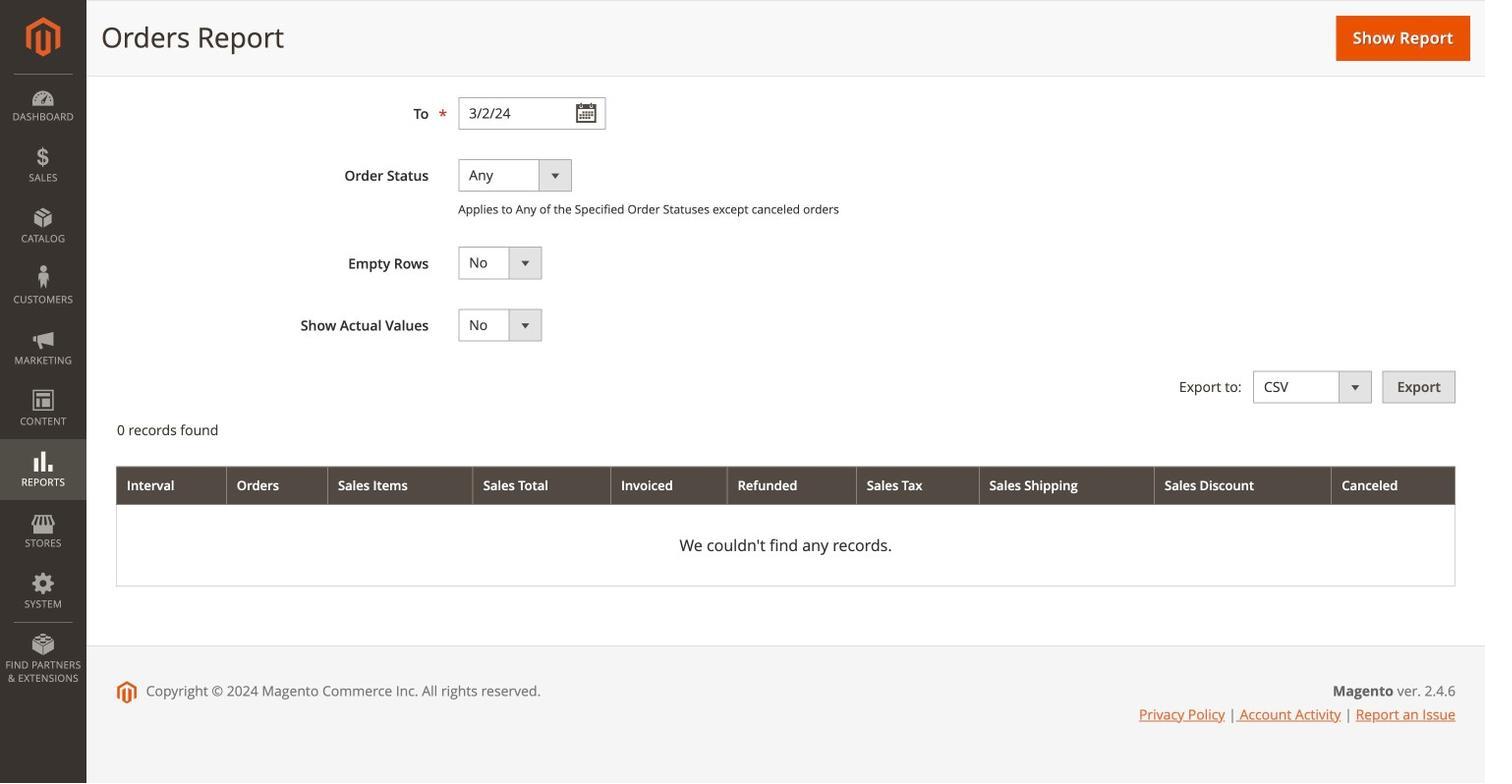 Task type: locate. For each thing, give the bounding box(es) containing it.
magento admin panel image
[[26, 17, 60, 57]]

menu bar
[[0, 74, 87, 695]]

None text field
[[458, 35, 606, 68]]

None text field
[[458, 97, 606, 130]]



